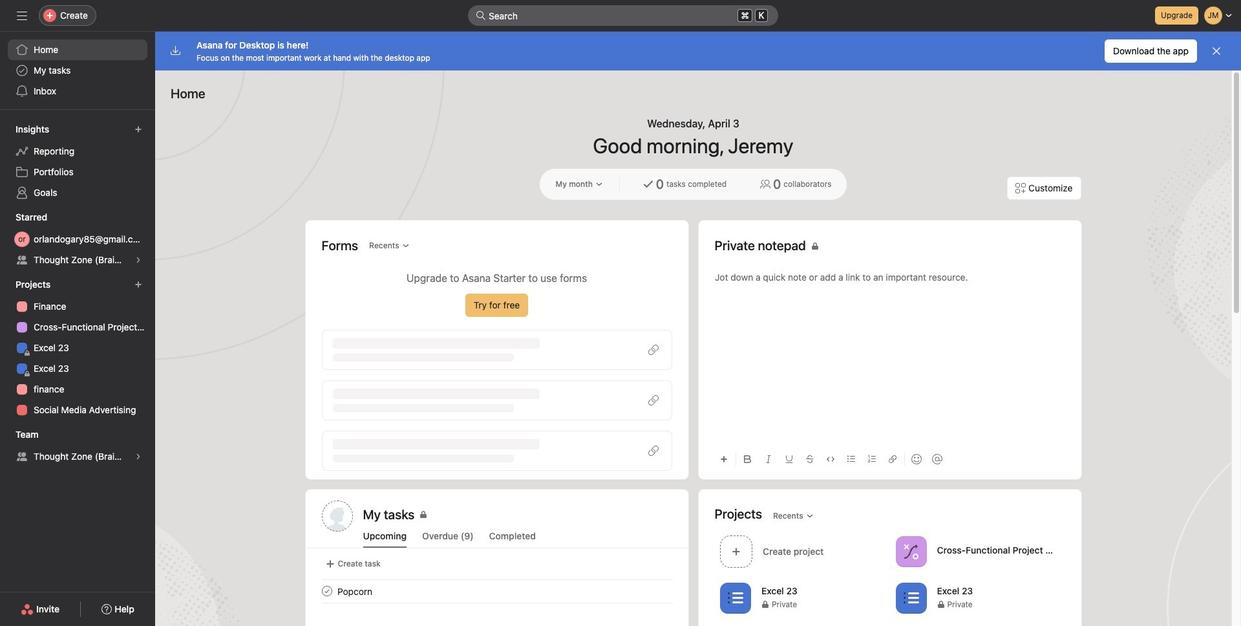 Task type: describe. For each thing, give the bounding box(es) containing it.
link image
[[889, 455, 897, 463]]

mark complete image
[[319, 583, 335, 599]]

prominent image
[[476, 10, 486, 21]]

starred element
[[0, 206, 155, 273]]

Search tasks, projects, and more text field
[[468, 5, 779, 26]]

dismiss image
[[1212, 46, 1222, 56]]

numbered list image
[[868, 455, 876, 463]]

hide sidebar image
[[17, 10, 27, 21]]

insert an object image
[[720, 455, 728, 463]]

bulleted list image
[[848, 455, 855, 463]]

teams element
[[0, 423, 155, 470]]

Mark complete checkbox
[[319, 583, 335, 599]]

0 horizontal spatial list item
[[306, 579, 688, 603]]

new insights image
[[135, 125, 142, 133]]

strikethrough image
[[806, 455, 814, 463]]



Task type: locate. For each thing, give the bounding box(es) containing it.
insights element
[[0, 118, 155, 206]]

at mention image
[[932, 454, 943, 464]]

see details, thought zone (brainstorm space) image
[[135, 256, 142, 264], [135, 453, 142, 460]]

underline image
[[785, 455, 793, 463]]

toolbar
[[715, 444, 1066, 473]]

1 vertical spatial list item
[[306, 579, 688, 603]]

line_and_symbols image
[[904, 544, 919, 559]]

add profile photo image
[[322, 501, 353, 532]]

2 see details, thought zone (brainstorm space) image from the top
[[135, 453, 142, 460]]

see details, thought zone (brainstorm space) image inside "teams" element
[[135, 453, 142, 460]]

0 vertical spatial list item
[[715, 532, 891, 571]]

1 see details, thought zone (brainstorm space) image from the top
[[135, 256, 142, 264]]

1 horizontal spatial list item
[[715, 532, 891, 571]]

global element
[[0, 32, 155, 109]]

list image
[[904, 590, 919, 606]]

0 vertical spatial see details, thought zone (brainstorm space) image
[[135, 256, 142, 264]]

see details, thought zone (brainstorm space) image inside starred element
[[135, 256, 142, 264]]

code image
[[827, 455, 835, 463]]

1 vertical spatial see details, thought zone (brainstorm space) image
[[135, 453, 142, 460]]

new project or portfolio image
[[135, 281, 142, 288]]

list item
[[715, 532, 891, 571], [306, 579, 688, 603]]

list image
[[728, 590, 743, 606]]

projects element
[[0, 273, 155, 423]]

None field
[[468, 5, 779, 26]]

bold image
[[744, 455, 752, 463]]

italics image
[[765, 455, 773, 463]]



Task type: vqa. For each thing, say whether or not it's contained in the screenshot.
workflow
no



